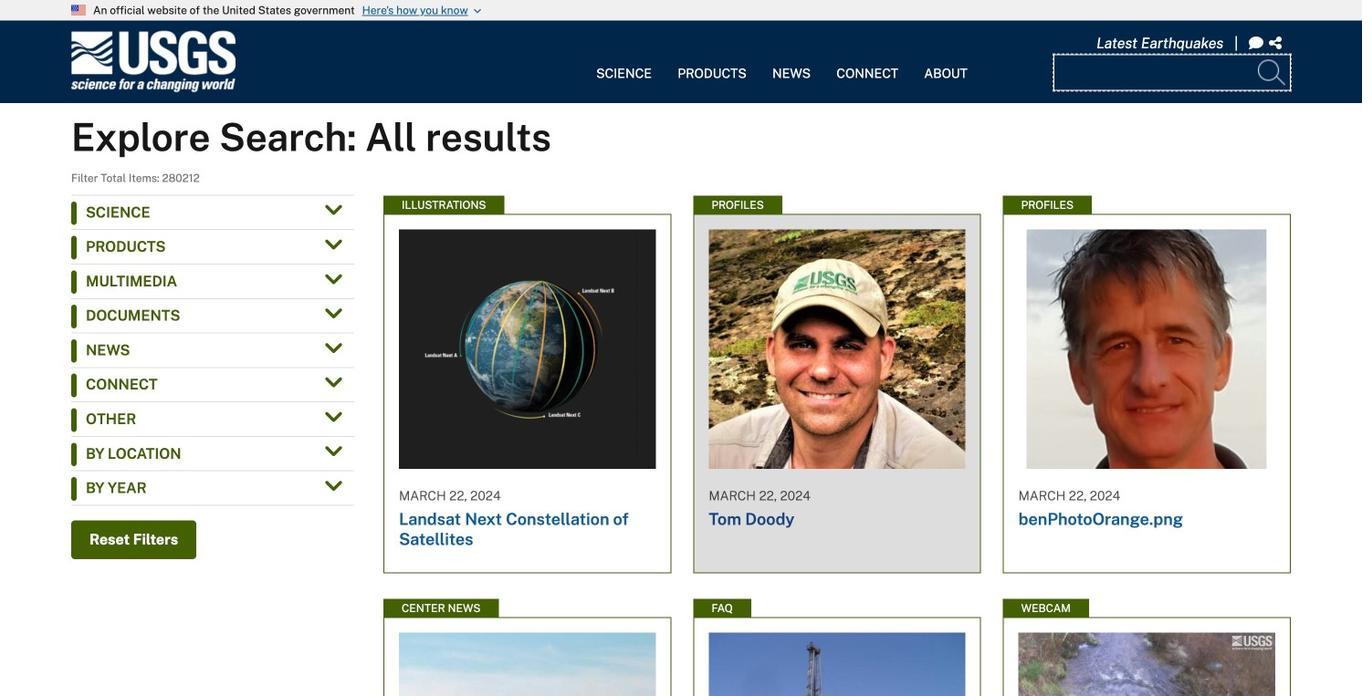 Task type: describe. For each thing, give the bounding box(es) containing it.
staff profile picture image
[[1019, 230, 1276, 470]]

landsat next constellation of satellites image
[[399, 230, 656, 470]]

image shows a drill rig on a snowy landscape image
[[709, 633, 966, 697]]

Search submit
[[1255, 55, 1291, 91]]

u.s. flag image
[[71, 5, 86, 15]]

3 menu item from the left
[[760, 31, 824, 93]]

2 menu item from the left
[[665, 31, 760, 93]]

home image
[[71, 31, 236, 93]]

live webchat image
[[1249, 36, 1264, 50]]



Task type: vqa. For each thing, say whether or not it's contained in the screenshot.
5th menu item from right
yes



Task type: locate. For each thing, give the bounding box(es) containing it.
Input text field
[[1054, 55, 1291, 91]]

share social media image
[[1269, 36, 1286, 50]]

5 menu item from the left
[[912, 31, 981, 93]]

menu item
[[584, 31, 665, 93], [665, 31, 760, 93], [760, 31, 824, 93], [824, 31, 912, 93], [912, 31, 981, 93]]

1 menu item from the left
[[584, 31, 665, 93]]

4 menu item from the left
[[824, 31, 912, 93]]

menu
[[584, 31, 981, 93]]

tom doody image
[[709, 230, 966, 470]]

section
[[57, 195, 369, 697]]

quonopaug bk at rt 116 nr north scituate image
[[1019, 633, 1276, 697]]

sprawling landscape of green irrigated crop land in between dry yellow vegetation patches on a hazy blue sky day image
[[399, 633, 656, 697]]



